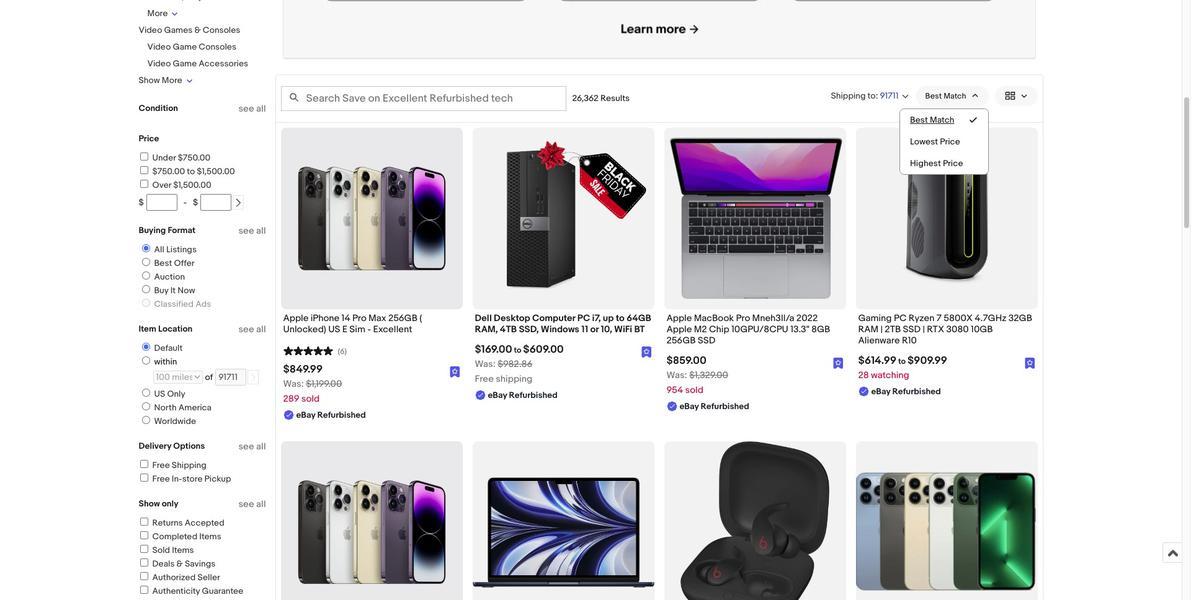 Task type: vqa. For each thing, say whether or not it's contained in the screenshot.
Enter your search keyword text field
yes



Task type: locate. For each thing, give the bounding box(es) containing it.
us inside apple iphone 14 pro max 256gb ( unlocked)  us e sim - excellent
[[328, 324, 340, 336]]

price down lowest price link
[[943, 158, 963, 169]]

buying
[[139, 225, 166, 236]]

to up over $1,500.00
[[187, 166, 195, 177]]

consoles
[[203, 25, 240, 35], [199, 42, 236, 52]]

0 vertical spatial &
[[194, 25, 201, 35]]

was: for $859.00
[[667, 370, 687, 382]]

was: for $849.99
[[283, 379, 304, 390]]

3080
[[947, 324, 969, 336]]

apple macbook pro mneh3ll/a 2022 apple m2 chip   10gpu/8cpu 13.3" 8gb 256gb ssd
[[667, 313, 830, 347]]

shipping left :
[[831, 90, 866, 101]]

refurbished down watching
[[893, 387, 941, 397]]

see all button for item location
[[239, 324, 266, 336]]

- down over $1,500.00
[[183, 197, 187, 208]]

4 all from the top
[[256, 441, 266, 453]]

0 vertical spatial show
[[139, 75, 160, 86]]

0 horizontal spatial shipping
[[172, 460, 207, 471]]

$ for maximum value text field
[[193, 197, 198, 208]]

worldwide link
[[137, 416, 199, 427]]

dell desktop computer pc i7, up to 64gb ram, 4tb ssd, windows 11 or 10, wifi bt
[[475, 313, 652, 336]]

1 horizontal spatial shipping
[[831, 90, 866, 101]]

more
[[147, 8, 168, 19], [162, 75, 182, 86]]

1 vertical spatial show
[[139, 499, 160, 509]]

game down video game consoles link
[[173, 58, 197, 69]]

show for show more
[[139, 75, 160, 86]]

ebay down the '289'
[[296, 410, 316, 421]]

only
[[162, 499, 178, 509]]

0 vertical spatial match
[[944, 91, 966, 101]]

see for condition
[[239, 103, 254, 115]]

apple macbook pro mneh3ll/a 2022 apple m2 chip   10gpu/8cpu 13.3" 8gb 256gb ssd image
[[664, 134, 846, 303]]

free
[[475, 374, 494, 385], [152, 460, 170, 471], [152, 474, 170, 485]]

free shipping link
[[138, 460, 207, 471]]

to up watching
[[899, 357, 906, 367]]

2 see all button from the top
[[239, 225, 266, 237]]

buy
[[154, 285, 169, 296]]

4 see all button from the top
[[239, 441, 266, 453]]

refurbished for $169.00
[[509, 390, 558, 401]]

1 vertical spatial $750.00
[[152, 166, 185, 177]]

video down more button
[[139, 25, 162, 35]]

more up games
[[147, 8, 168, 19]]

show for show only
[[139, 499, 160, 509]]

$1,500.00 down $750.00 to $1,500.00
[[173, 180, 211, 191]]

1 horizontal spatial was:
[[475, 359, 496, 371]]

watching
[[871, 370, 910, 382]]

free left shipping
[[475, 374, 494, 385]]

pro right 14
[[352, 313, 367, 324]]

1 horizontal spatial sold
[[685, 385, 704, 397]]

1 horizontal spatial us
[[328, 324, 340, 336]]

$859.00
[[667, 355, 707, 368]]

see for delivery options
[[239, 441, 254, 453]]

gaming pc ryzen 7 5800x 4.7ghz 32gb ram | 2tb ssd | rtx 3080 10gb alienware r10
[[859, 313, 1033, 347]]

1 see all button from the top
[[239, 103, 266, 115]]

0 horizontal spatial pc
[[578, 313, 590, 324]]

free for free shipping
[[152, 460, 170, 471]]

price for lowest
[[940, 136, 960, 147]]

1 see from the top
[[239, 103, 254, 115]]

0 vertical spatial best
[[926, 91, 942, 101]]

video down games
[[147, 42, 171, 52]]

1 horizontal spatial -
[[368, 324, 371, 336]]

1 horizontal spatial $
[[193, 197, 198, 208]]

see all button
[[239, 103, 266, 115], [239, 225, 266, 237], [239, 324, 266, 336], [239, 441, 266, 453], [239, 499, 266, 511]]

was: inside was: $1,329.00 954 sold
[[667, 370, 687, 382]]

show more button
[[139, 75, 193, 86]]

ebay down 954
[[680, 402, 699, 412]]

1 vertical spatial $1,500.00
[[173, 180, 211, 191]]

26,362 results
[[572, 93, 630, 103]]

0 horizontal spatial pro
[[352, 313, 367, 324]]

worldwide
[[154, 416, 196, 427]]

see all
[[239, 103, 266, 115], [239, 225, 266, 237], [239, 324, 266, 336], [239, 441, 266, 453], [239, 499, 266, 511]]

best match up "lowest price"
[[910, 115, 955, 125]]

all for delivery options
[[256, 441, 266, 453]]

1 vertical spatial items
[[172, 545, 194, 556]]

2 see from the top
[[239, 225, 254, 237]]

show up returns accepted checkbox
[[139, 499, 160, 509]]

4 see from the top
[[239, 441, 254, 453]]

|
[[881, 324, 883, 336], [923, 324, 925, 336]]

ebay refurbished down watching
[[872, 387, 941, 397]]

auction
[[154, 272, 185, 282]]

1 vertical spatial game
[[173, 58, 197, 69]]

Worldwide radio
[[142, 416, 150, 424]]

deals
[[152, 559, 175, 570]]

apple iphone 13 pro max  256gb unlocked - excellent image
[[856, 464, 1038, 601]]

1 pc from the left
[[578, 313, 590, 324]]

0 vertical spatial items
[[199, 532, 221, 542]]

$909.99
[[908, 355, 947, 368]]

2 pro from the left
[[736, 313, 750, 324]]

$750.00 down under
[[152, 166, 185, 177]]

show more
[[139, 75, 182, 86]]

pro inside apple iphone 14 pro max 256gb ( unlocked)  us e sim - excellent
[[352, 313, 367, 324]]

0 vertical spatial free
[[475, 374, 494, 385]]

to inside $169.00 to $609.00
[[514, 346, 522, 356]]

3 see all button from the top
[[239, 324, 266, 336]]

| left 2tb
[[881, 324, 883, 336]]

to left the 91711
[[868, 90, 876, 101]]

mneh3ll/a
[[752, 313, 795, 324]]

price inside highest price link
[[943, 158, 963, 169]]

options
[[173, 441, 205, 452]]

ebay refurbished down was: $1,329.00 954 sold
[[680, 402, 750, 412]]

us only link
[[137, 389, 188, 400]]

0 horizontal spatial was:
[[283, 379, 304, 390]]

1 vertical spatial best match
[[910, 115, 955, 125]]

0 horizontal spatial |
[[881, 324, 883, 336]]

3 see from the top
[[239, 324, 254, 336]]

ebay refurbished for $849.99
[[296, 410, 366, 421]]

items up the deals & savings
[[172, 545, 194, 556]]

$ for minimum value 'text box'
[[139, 197, 144, 208]]

best match for best match dropdown button
[[926, 91, 966, 101]]

0 vertical spatial 256gb
[[388, 313, 418, 324]]

was: inside was: $982.86 free shipping
[[475, 359, 496, 371]]

shipping up free in-store pickup
[[172, 460, 207, 471]]

show up condition
[[139, 75, 160, 86]]

1 all from the top
[[256, 103, 266, 115]]

more down the video game accessories link
[[162, 75, 182, 86]]

1 | from the left
[[881, 324, 883, 336]]

to up $982.86 on the left
[[514, 346, 522, 356]]

0 horizontal spatial $
[[139, 197, 144, 208]]

video up show more
[[147, 58, 171, 69]]

game down video games & consoles link
[[173, 42, 197, 52]]

was: up 954
[[667, 370, 687, 382]]

US Only radio
[[142, 389, 150, 397]]

pro
[[352, 313, 367, 324], [736, 313, 750, 324]]

seller
[[198, 573, 220, 583]]

within radio
[[142, 357, 150, 365]]

5 see from the top
[[239, 499, 254, 511]]

0 vertical spatial $1,500.00
[[197, 166, 235, 177]]

$609.00
[[523, 344, 564, 356]]

free shipping
[[152, 460, 207, 471]]

0 vertical spatial shipping
[[831, 90, 866, 101]]

1 vertical spatial -
[[368, 324, 371, 336]]

default link
[[137, 343, 185, 354]]

& inside video games & consoles video game consoles video game accessories
[[194, 25, 201, 35]]

Free Shipping checkbox
[[140, 460, 148, 468]]

items
[[199, 532, 221, 542], [172, 545, 194, 556]]

sold right 954
[[685, 385, 704, 397]]

1 pro from the left
[[352, 313, 367, 324]]

now
[[178, 285, 195, 296]]

see
[[239, 103, 254, 115], [239, 225, 254, 237], [239, 324, 254, 336], [239, 441, 254, 453], [239, 499, 254, 511]]

all for condition
[[256, 103, 266, 115]]

2 all from the top
[[256, 225, 266, 237]]

sold
[[685, 385, 704, 397], [301, 393, 320, 405]]

highest
[[910, 158, 941, 169]]

best match inside best match dropdown button
[[926, 91, 966, 101]]

3 see all from the top
[[239, 324, 266, 336]]

items down accepted
[[199, 532, 221, 542]]

pc left ryzen at the bottom of page
[[894, 313, 907, 324]]

1 vertical spatial match
[[930, 115, 955, 125]]

under $750.00
[[152, 153, 211, 163]]

5 all from the top
[[256, 499, 266, 511]]

2 game from the top
[[173, 58, 197, 69]]

Enter your search keyword text field
[[281, 86, 566, 111]]

ebay refurbished image
[[283, 0, 1035, 58]]

to inside $614.99 to $909.99
[[899, 357, 906, 367]]

2 horizontal spatial was:
[[667, 370, 687, 382]]

[object undefined] image
[[641, 346, 652, 358], [1025, 358, 1035, 370]]

1 horizontal spatial pc
[[894, 313, 907, 324]]

5800x
[[944, 313, 973, 324]]

Auction radio
[[142, 272, 150, 280]]

items for sold items
[[172, 545, 194, 556]]

buy it now link
[[137, 285, 198, 296]]

1 vertical spatial consoles
[[199, 42, 236, 52]]

best up the best match link
[[926, 91, 942, 101]]

1 see all from the top
[[239, 103, 266, 115]]

all
[[256, 103, 266, 115], [256, 225, 266, 237], [256, 324, 266, 336], [256, 441, 266, 453], [256, 499, 266, 511]]

match up lowest price link
[[930, 115, 955, 125]]

gaming pc ryzen 7 5800x 4.7ghz 32gb ram | 2tb ssd | rtx 3080 10gb alienware r10 image
[[856, 128, 1038, 309]]

best match up the best match link
[[926, 91, 966, 101]]

2 $ from the left
[[193, 197, 198, 208]]

0 vertical spatial consoles
[[203, 25, 240, 35]]

sold items
[[152, 545, 194, 556]]

best inside dropdown button
[[926, 91, 942, 101]]

[object undefined] image for $614.99
[[1025, 358, 1035, 370]]

price up under $750.00 checkbox
[[139, 133, 159, 144]]

apple iphone 14 pro max 256gb ( unlocked)  us e sim - excellent link
[[283, 313, 460, 339]]

us left e
[[328, 324, 340, 336]]

ebay for $859.00
[[680, 402, 699, 412]]

wifi
[[614, 324, 632, 336]]

game
[[173, 42, 197, 52], [173, 58, 197, 69]]

geek squad certified refurbished beats fit pro true wireless noise cancelling... image
[[681, 442, 829, 601]]

1 horizontal spatial [object undefined] image
[[1025, 358, 1035, 370]]

2 see all from the top
[[239, 225, 266, 237]]

match inside dropdown button
[[944, 91, 966, 101]]

1 vertical spatial video
[[147, 42, 171, 52]]

Authenticity Guarantee checkbox
[[140, 586, 148, 594]]

$ down over $1,500.00 checkbox at top left
[[139, 197, 144, 208]]

3 all from the top
[[256, 324, 266, 336]]

1 $ from the left
[[139, 197, 144, 208]]

see for show only
[[239, 499, 254, 511]]

[object undefined] image for $909.99
[[1025, 358, 1035, 370]]

1 vertical spatial more
[[162, 75, 182, 86]]

1 game from the top
[[173, 42, 197, 52]]

2 vertical spatial free
[[152, 474, 170, 485]]

to
[[868, 90, 876, 101], [187, 166, 195, 177], [616, 313, 625, 324], [514, 346, 522, 356], [899, 357, 906, 367]]

us right us only option
[[154, 389, 165, 400]]

$ left maximum value text field
[[193, 197, 198, 208]]

apple inside apple iphone 14 pro max 256gb ( unlocked)  us e sim - excellent
[[283, 313, 309, 324]]

5 see all button from the top
[[239, 499, 266, 511]]

all for item location
[[256, 324, 266, 336]]

best match for the best match link
[[910, 115, 955, 125]]

1 horizontal spatial |
[[923, 324, 925, 336]]

to inside the shipping to : 91711
[[868, 90, 876, 101]]

free left 'in-'
[[152, 474, 170, 485]]

was: inside was: $1,199.00 289 sold
[[283, 379, 304, 390]]

0 horizontal spatial 256gb
[[388, 313, 418, 324]]

price inside lowest price link
[[940, 136, 960, 147]]

1 show from the top
[[139, 75, 160, 86]]

pro right chip in the right bottom of the page
[[736, 313, 750, 324]]

10gpu/8cpu
[[732, 324, 789, 336]]

match up the best match link
[[944, 91, 966, 101]]

1 vertical spatial &
[[177, 559, 183, 570]]

price down the best match link
[[940, 136, 960, 147]]

ssd right 2tb
[[903, 324, 921, 336]]

4tb
[[500, 324, 517, 336]]

& up authorized seller link
[[177, 559, 183, 570]]

to for $169.00
[[514, 346, 522, 356]]

ebay refurbished
[[872, 387, 941, 397], [488, 390, 558, 401], [680, 402, 750, 412], [296, 410, 366, 421]]

1 vertical spatial best
[[910, 115, 928, 125]]

None text field
[[283, 0, 1035, 58]]

1 horizontal spatial ssd
[[903, 324, 921, 336]]

was:
[[475, 359, 496, 371], [667, 370, 687, 382], [283, 379, 304, 390]]

256gb
[[388, 313, 418, 324], [667, 335, 696, 347]]

authenticity guarantee link
[[138, 586, 243, 597]]

0 horizontal spatial -
[[183, 197, 187, 208]]

2tb
[[885, 324, 901, 336]]

see all for delivery options
[[239, 441, 266, 453]]

0 vertical spatial -
[[183, 197, 187, 208]]

$750.00 up $750.00 to $1,500.00
[[178, 153, 211, 163]]

1 horizontal spatial 256gb
[[667, 335, 696, 347]]

1 horizontal spatial items
[[199, 532, 221, 542]]

games
[[164, 25, 193, 35]]

1 horizontal spatial &
[[194, 25, 201, 35]]

shipping inside the shipping to : 91711
[[831, 90, 866, 101]]

match for best match dropdown button
[[944, 91, 966, 101]]

2 vertical spatial best
[[154, 258, 172, 269]]

ebay refurbished down shipping
[[488, 390, 558, 401]]

$614.99
[[859, 355, 897, 368]]

pc inside dell desktop computer pc i7, up to 64gb ram, 4tb ssd, windows 11 or 10, wifi bt
[[578, 313, 590, 324]]

apple for apple iphone 14 pro max 256gb ( unlocked)  us e sim - excellent
[[283, 313, 309, 324]]

2 vertical spatial video
[[147, 58, 171, 69]]

gaming pc ryzen 7 5800x 4.7ghz 32gb ram | 2tb ssd | rtx 3080 10gb alienware r10 link
[[859, 313, 1035, 350]]

sold inside was: $1,329.00 954 sold
[[685, 385, 704, 397]]

best offer
[[154, 258, 195, 269]]

$1,199.00
[[306, 379, 342, 390]]

& up video game consoles link
[[194, 25, 201, 35]]

1 vertical spatial free
[[152, 460, 170, 471]]

up
[[603, 313, 614, 324]]

$1,500.00 up maximum value text field
[[197, 166, 235, 177]]

[object undefined] image down 32gb
[[1025, 358, 1035, 370]]

free right the free shipping option
[[152, 460, 170, 471]]

was: $982.86 free shipping
[[475, 359, 533, 385]]

pro inside the apple macbook pro mneh3ll/a 2022 apple m2 chip   10gpu/8cpu 13.3" 8gb 256gb ssd
[[736, 313, 750, 324]]

ebay down shipping
[[488, 390, 507, 401]]

ssd down macbook
[[698, 335, 716, 347]]

[object undefined] image down bt
[[641, 346, 652, 358]]

lowest price
[[910, 136, 960, 147]]

ssd inside the apple macbook pro mneh3ll/a 2022 apple m2 chip   10gpu/8cpu 13.3" 8gb 256gb ssd
[[698, 335, 716, 347]]

1 vertical spatial shipping
[[172, 460, 207, 471]]

0 horizontal spatial sold
[[301, 393, 320, 405]]

macbook
[[694, 313, 734, 324]]

was: down $169.00
[[475, 359, 496, 371]]

best up the auction link
[[154, 258, 172, 269]]

$614.99 to $909.99
[[859, 355, 947, 368]]

256gb up $859.00 on the bottom of page
[[667, 335, 696, 347]]

$982.86
[[498, 359, 533, 371]]

to right "up"
[[616, 313, 625, 324]]

0 vertical spatial game
[[173, 42, 197, 52]]

2 show from the top
[[139, 499, 160, 509]]

free inside was: $982.86 free shipping
[[475, 374, 494, 385]]

refurbished down $1,329.00
[[701, 402, 750, 412]]

- right sim
[[368, 324, 371, 336]]

0 horizontal spatial ssd
[[698, 335, 716, 347]]

Classified Ads radio
[[142, 299, 150, 307]]

1 horizontal spatial pro
[[736, 313, 750, 324]]

1 vertical spatial 256gb
[[667, 335, 696, 347]]

unlocked)
[[283, 324, 326, 336]]

$750.00 to $1,500.00 checkbox
[[140, 166, 148, 174]]

$169.00 to $609.00
[[475, 344, 564, 356]]

10,
[[601, 324, 612, 336]]

best for best match dropdown button
[[926, 91, 942, 101]]

4 see all from the top
[[239, 441, 266, 453]]

rtx
[[927, 324, 945, 336]]

Free In-store Pickup checkbox
[[140, 474, 148, 482]]

format
[[168, 225, 196, 236]]

sold inside was: $1,199.00 289 sold
[[301, 393, 320, 405]]

best up lowest
[[910, 115, 928, 125]]

5 see all from the top
[[239, 499, 266, 511]]

refurbished down shipping
[[509, 390, 558, 401]]

0 horizontal spatial items
[[172, 545, 194, 556]]

shipping
[[831, 90, 866, 101], [172, 460, 207, 471]]

ebay refurbished down was: $1,199.00 289 sold
[[296, 410, 366, 421]]

in-
[[172, 474, 182, 485]]

was: up the '289'
[[283, 379, 304, 390]]

video games & consoles video game consoles video game accessories
[[139, 25, 248, 69]]

0 vertical spatial us
[[328, 324, 340, 336]]

| left rtx
[[923, 324, 925, 336]]

[object undefined] image
[[641, 347, 652, 358], [833, 358, 844, 370], [833, 358, 844, 370], [1025, 358, 1035, 370], [450, 366, 460, 378], [450, 367, 460, 378]]

Returns Accepted checkbox
[[140, 518, 148, 526]]

returns accepted
[[152, 518, 225, 529]]

apple iphone 14 pro max 256gb ( unlocked)  us e sim - excellent image
[[281, 128, 463, 309]]

256gb left (
[[388, 313, 418, 324]]

64gb
[[627, 313, 652, 324]]

pc left i7,
[[578, 313, 590, 324]]

0 vertical spatial best match
[[926, 91, 966, 101]]

0 horizontal spatial us
[[154, 389, 165, 400]]

5 out of 5 stars image
[[283, 345, 333, 357]]

256gb inside the apple macbook pro mneh3ll/a 2022 apple m2 chip   10gpu/8cpu 13.3" 8gb 256gb ssd
[[667, 335, 696, 347]]

2 pc from the left
[[894, 313, 907, 324]]

within
[[154, 357, 177, 367]]

video
[[139, 25, 162, 35], [147, 42, 171, 52], [147, 58, 171, 69]]

savings
[[185, 559, 215, 570]]

go image
[[249, 374, 258, 382]]

$750.00 to $1,500.00 link
[[138, 166, 235, 177]]

sold right the '289'
[[301, 393, 320, 405]]

0 horizontal spatial [object undefined] image
[[641, 346, 652, 358]]

refurbished for $859.00
[[701, 402, 750, 412]]

was: $1,329.00 954 sold
[[667, 370, 728, 397]]

accessories
[[199, 58, 248, 69]]

refurbished down $1,199.00
[[317, 410, 366, 421]]

to inside dell desktop computer pc i7, up to 64gb ram, 4tb ssd, windows 11 or 10, wifi bt
[[616, 313, 625, 324]]

28
[[859, 370, 869, 382]]



Task type: describe. For each thing, give the bounding box(es) containing it.
ssd,
[[519, 324, 539, 336]]

[object undefined] image for $859.00
[[833, 358, 844, 370]]

pc inside the gaming pc ryzen 7 5800x 4.7ghz 32gb ram | 2tb ssd | rtx 3080 10gb alienware r10
[[894, 313, 907, 324]]

91711 text field
[[215, 369, 247, 386]]

excellent
[[373, 324, 412, 336]]

chip
[[709, 324, 729, 336]]

all for buying format
[[256, 225, 266, 237]]

[object undefined] image for $849.99
[[450, 367, 460, 378]]

All Listings radio
[[142, 244, 150, 253]]

offer
[[174, 258, 195, 269]]

delivery
[[139, 441, 171, 452]]

i7,
[[592, 313, 601, 324]]

listings
[[166, 244, 197, 255]]

8gb
[[812, 324, 830, 336]]

m2
[[694, 324, 707, 336]]

0 vertical spatial $750.00
[[178, 153, 211, 163]]

was: for $169.00
[[475, 359, 496, 371]]

[object undefined] image for $169.00
[[641, 347, 652, 358]]

dell desktop computer pc i7, up to 64gb ram, 4tb ssd, windows 11 or 10, wifi bt link
[[475, 313, 652, 339]]

North America radio
[[142, 403, 150, 411]]

ads
[[196, 299, 211, 310]]

$169.00
[[475, 344, 512, 356]]

Sold Items checkbox
[[140, 545, 148, 554]]

store
[[182, 474, 203, 485]]

best for the best match link
[[910, 115, 928, 125]]

highest price link
[[900, 152, 988, 174]]

authorized seller
[[152, 573, 220, 583]]

best offer link
[[137, 258, 197, 269]]

free for free in-store pickup
[[152, 474, 170, 485]]

see all for condition
[[239, 103, 266, 115]]

sold items link
[[138, 545, 194, 556]]

(6) link
[[283, 345, 347, 357]]

91711
[[880, 91, 899, 101]]

buy it now
[[154, 285, 195, 296]]

Under $750.00 checkbox
[[140, 153, 148, 161]]

apple macbook air mly33ll/a 2022 13.6" 8cpu/8gpu apple m2 chip 8gb/256gb ssd image
[[473, 478, 654, 588]]

sold for $849.99
[[301, 393, 320, 405]]

see all button for buying format
[[239, 225, 266, 237]]

to for shipping
[[868, 90, 876, 101]]

see all for buying format
[[239, 225, 266, 237]]

to for $614.99
[[899, 357, 906, 367]]

only
[[167, 389, 185, 400]]

completed items
[[152, 532, 221, 542]]

accepted
[[185, 518, 225, 529]]

14
[[342, 313, 350, 324]]

0 vertical spatial more
[[147, 8, 168, 19]]

see all for show only
[[239, 499, 266, 511]]

authenticity
[[152, 586, 200, 597]]

sold for $859.00
[[685, 385, 704, 397]]

Maximum Value text field
[[201, 194, 232, 211]]

apple iphone 14 pro max 256gb ( unlocked)  us e sim - excellent
[[283, 313, 422, 336]]

11
[[582, 324, 588, 336]]

dell desktop computer pc i7, up to 64gb ram, 4tb ssd, windows 11 or 10, wifi bt image
[[473, 128, 654, 309]]

item location
[[139, 324, 193, 334]]

completed items link
[[138, 532, 221, 542]]

(
[[420, 313, 422, 324]]

price for highest
[[943, 158, 963, 169]]

[object undefined] image for $609.00
[[641, 346, 652, 358]]

results
[[601, 93, 630, 103]]

authorized
[[152, 573, 196, 583]]

under $750.00 link
[[138, 153, 211, 163]]

2 | from the left
[[923, 324, 925, 336]]

0 horizontal spatial &
[[177, 559, 183, 570]]

Completed Items checkbox
[[140, 532, 148, 540]]

submit price range image
[[234, 199, 243, 207]]

Minimum Value text field
[[146, 194, 177, 211]]

10gb
[[971, 324, 993, 336]]

Default radio
[[142, 343, 150, 351]]

alienware
[[859, 335, 900, 347]]

Authorized Seller checkbox
[[140, 573, 148, 581]]

computer
[[532, 313, 575, 324]]

dell
[[475, 313, 492, 324]]

0 vertical spatial video
[[139, 25, 162, 35]]

classified ads link
[[137, 299, 214, 310]]

256gb inside apple iphone 14 pro max 256gb ( unlocked)  us e sim - excellent
[[388, 313, 418, 324]]

see all button for delivery options
[[239, 441, 266, 453]]

free in-store pickup link
[[138, 474, 231, 485]]

Best Offer radio
[[142, 258, 150, 266]]

ssd inside the gaming pc ryzen 7 5800x 4.7ghz 32gb ram | 2tb ssd | rtx 3080 10gb alienware r10
[[903, 324, 921, 336]]

see for item location
[[239, 324, 254, 336]]

ebay for $849.99
[[296, 410, 316, 421]]

see all button for show only
[[239, 499, 266, 511]]

r10
[[902, 335, 917, 347]]

see all for item location
[[239, 324, 266, 336]]

default
[[154, 343, 183, 354]]

ram
[[859, 324, 879, 336]]

refurbished for $849.99
[[317, 410, 366, 421]]

america
[[179, 403, 212, 413]]

location
[[158, 324, 193, 334]]

windows
[[541, 324, 580, 336]]

us only
[[154, 389, 185, 400]]

ebay refurbished for $169.00
[[488, 390, 558, 401]]

- inside apple iphone 14 pro max 256gb ( unlocked)  us e sim - excellent
[[368, 324, 371, 336]]

see for buying format
[[239, 225, 254, 237]]

deals & savings
[[152, 559, 215, 570]]

(6)
[[338, 347, 347, 357]]

apple iphone 14 pro max 128gb ( unlocked)  us e sim - excellent image
[[281, 442, 463, 601]]

all for show only
[[256, 499, 266, 511]]

view: gallery view image
[[1005, 90, 1028, 103]]

match for the best match link
[[930, 115, 955, 125]]

ebay down 28 watching
[[872, 387, 891, 397]]

all listings
[[154, 244, 197, 255]]

see all button for condition
[[239, 103, 266, 115]]

over $1,500.00
[[152, 180, 211, 191]]

max
[[369, 313, 386, 324]]

authorized seller link
[[138, 573, 220, 583]]

apple for apple macbook pro mneh3ll/a 2022 apple m2 chip   10gpu/8cpu 13.3" 8gb 256gb ssd
[[667, 313, 692, 324]]

gaming
[[859, 313, 892, 324]]

pickup
[[205, 474, 231, 485]]

Deals & Savings checkbox
[[140, 559, 148, 567]]

north america
[[154, 403, 212, 413]]

condition
[[139, 103, 178, 114]]

apple macbook pro mneh3ll/a 2022 apple m2 chip   10gpu/8cpu 13.3" 8gb 256gb ssd link
[[667, 313, 844, 350]]

delivery options
[[139, 441, 205, 452]]

2022
[[797, 313, 818, 324]]

or
[[590, 324, 599, 336]]

ram,
[[475, 324, 498, 336]]

items for completed items
[[199, 532, 221, 542]]

of
[[205, 372, 213, 383]]

item
[[139, 324, 156, 334]]

authenticity guarantee
[[152, 586, 243, 597]]

Over $1,500.00 checkbox
[[140, 180, 148, 188]]

sim
[[350, 324, 365, 336]]

7
[[937, 313, 942, 324]]

sold
[[152, 545, 170, 556]]

to for $750.00
[[187, 166, 195, 177]]

best match button
[[916, 86, 989, 106]]

iphone
[[311, 313, 340, 324]]

shipping
[[496, 374, 533, 385]]

buying format
[[139, 225, 196, 236]]

over $1,500.00 link
[[138, 180, 211, 191]]

auction link
[[137, 272, 187, 282]]

$750.00 to $1,500.00
[[152, 166, 235, 177]]

ebay refurbished for $859.00
[[680, 402, 750, 412]]

Buy It Now radio
[[142, 285, 150, 294]]

1 vertical spatial us
[[154, 389, 165, 400]]

ebay for $169.00
[[488, 390, 507, 401]]

was: $1,199.00 289 sold
[[283, 379, 342, 405]]



